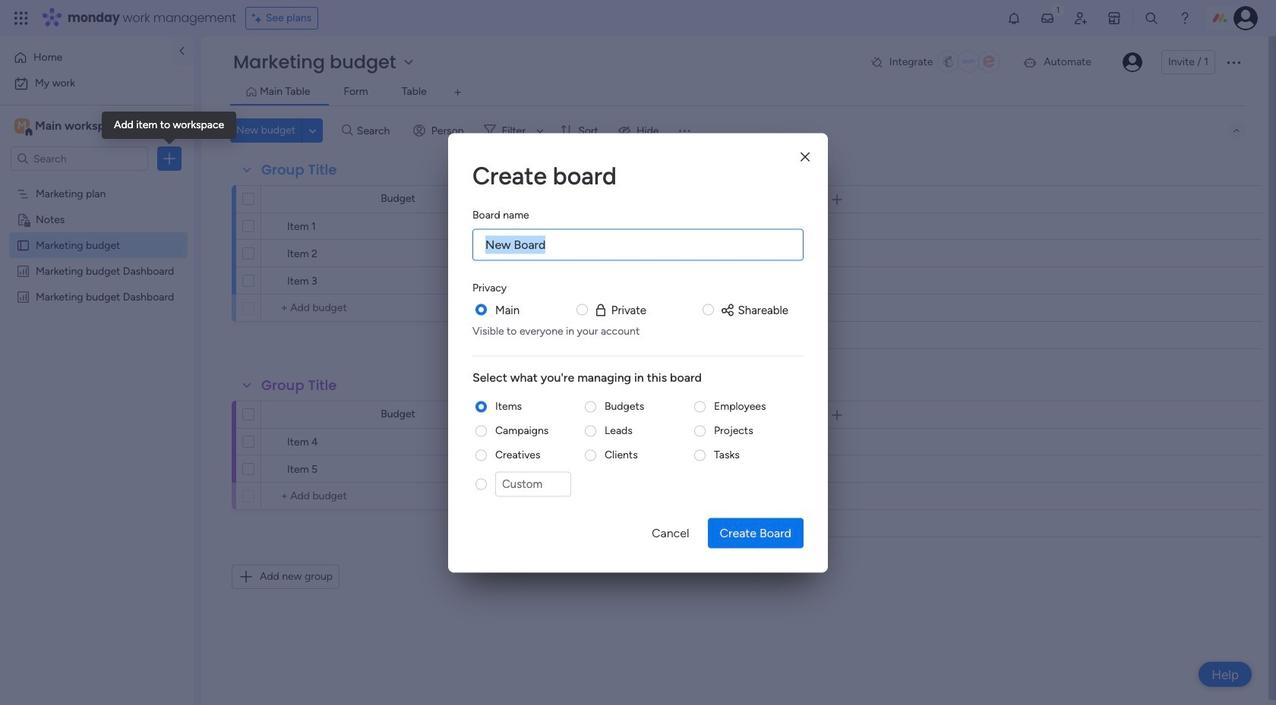 Task type: describe. For each thing, give the bounding box(es) containing it.
select product image
[[14, 11, 29, 26]]

3 heading from the top
[[473, 280, 507, 296]]

angle down image
[[309, 125, 316, 136]]

collapse image
[[1231, 125, 1243, 137]]

1 vertical spatial option
[[9, 71, 185, 96]]

close image
[[801, 152, 810, 163]]

workspace selection element
[[14, 117, 127, 137]]

v2 search image
[[342, 122, 353, 139]]

private board image
[[16, 212, 30, 226]]

1 public dashboard image from the top
[[16, 264, 30, 278]]

New Board Name field
[[473, 229, 804, 261]]

0 vertical spatial option
[[9, 46, 162, 70]]

kendall parks image
[[1234, 6, 1258, 30]]

add view image
[[455, 87, 461, 98]]

help image
[[1178, 11, 1193, 26]]

see plans image
[[252, 10, 266, 27]]

arrow down image
[[531, 122, 549, 140]]

2 vertical spatial option
[[0, 180, 194, 183]]

workspace image
[[14, 118, 30, 134]]

Search in workspace field
[[32, 150, 127, 168]]



Task type: locate. For each thing, give the bounding box(es) containing it.
list box
[[0, 177, 194, 515]]

public dashboard image
[[16, 264, 30, 278], [16, 289, 30, 304]]

1 vertical spatial public dashboard image
[[16, 289, 30, 304]]

monday marketplace image
[[1107, 11, 1122, 26]]

notifications image
[[1007, 11, 1022, 26]]

tab
[[446, 81, 470, 105]]

2 heading from the top
[[473, 207, 529, 223]]

search everything image
[[1144, 11, 1159, 26]]

2 public dashboard image from the top
[[16, 289, 30, 304]]

4 heading from the top
[[473, 369, 804, 387]]

update feed image
[[1040, 11, 1055, 26]]

kendall parks image
[[1123, 52, 1143, 72]]

1 image
[[1052, 1, 1065, 18]]

1 heading from the top
[[473, 157, 804, 194]]

option group
[[473, 399, 804, 506]]

None field
[[258, 160, 341, 180], [552, 191, 593, 208], [258, 376, 341, 396], [552, 407, 593, 424], [754, 407, 784, 424], [258, 160, 341, 180], [552, 191, 593, 208], [258, 376, 341, 396], [552, 407, 593, 424], [754, 407, 784, 424]]

public board image
[[16, 238, 30, 252]]

invite members image
[[1074, 11, 1089, 26]]

tab list
[[230, 81, 1246, 106]]

Custom field
[[495, 472, 571, 497]]

0 vertical spatial public dashboard image
[[16, 264, 30, 278]]

heading
[[473, 157, 804, 194], [473, 207, 529, 223], [473, 280, 507, 296], [473, 369, 804, 387]]

Search field
[[353, 120, 399, 141]]

option
[[9, 46, 162, 70], [9, 71, 185, 96], [0, 180, 194, 183]]



Task type: vqa. For each thing, say whether or not it's contained in the screenshot.
See plans image
yes



